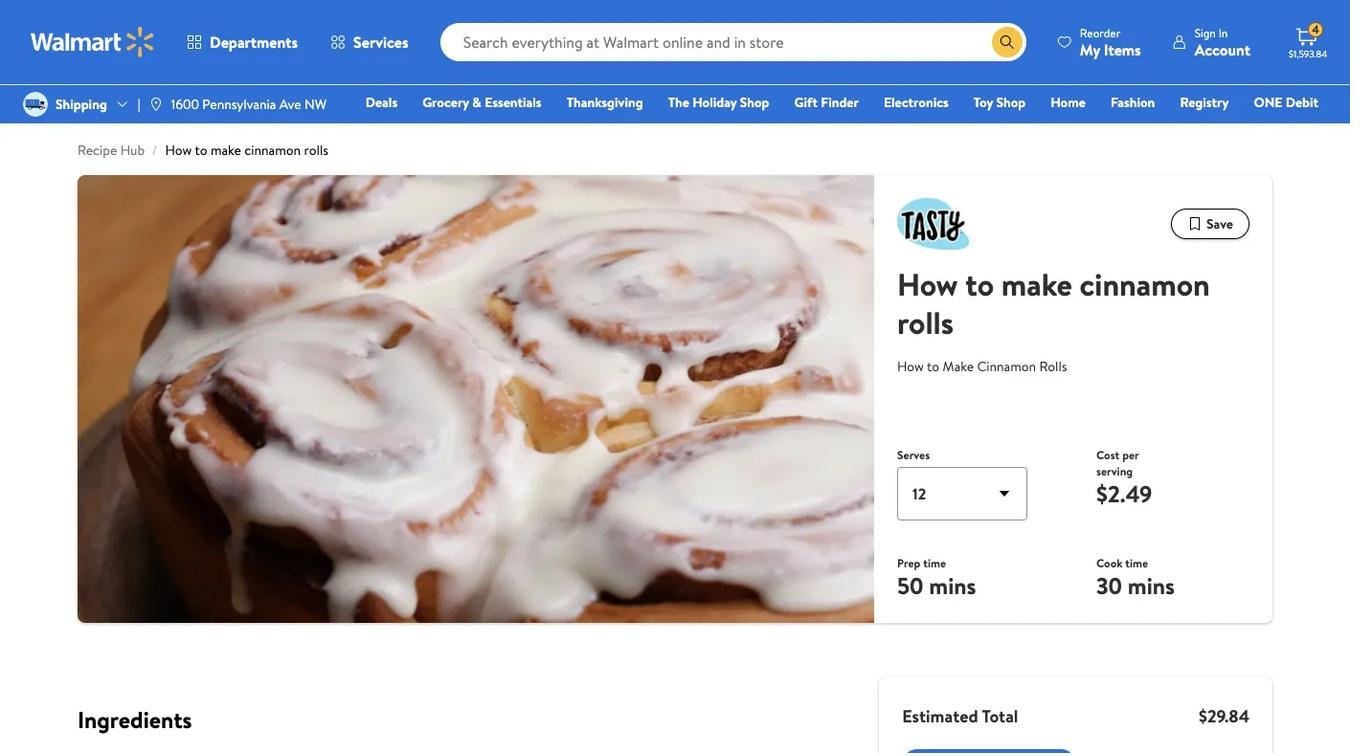 Task type: describe. For each thing, give the bounding box(es) containing it.
pennsylvania
[[202, 95, 276, 114]]

grocery
[[422, 93, 469, 112]]

thanksgiving link
[[558, 92, 652, 113]]

departments
[[210, 32, 298, 53]]

one
[[1254, 93, 1283, 112]]

to for how to make cinnamon rolls
[[927, 357, 940, 376]]

walmart+ link
[[1253, 119, 1327, 140]]

departments button
[[170, 19, 314, 65]]

the
[[668, 93, 689, 112]]

shipping
[[56, 95, 107, 114]]

services button
[[314, 19, 425, 65]]

mins for 30 mins
[[1128, 570, 1175, 602]]

recipe
[[78, 141, 117, 160]]

search icon image
[[1000, 34, 1015, 50]]

0 vertical spatial to
[[195, 141, 207, 160]]

ingredients
[[78, 704, 192, 736]]

total
[[982, 705, 1018, 729]]

cinnamon
[[977, 357, 1036, 376]]

1600
[[171, 95, 199, 114]]

2 shop from the left
[[996, 93, 1026, 112]]

gift finder link
[[786, 92, 868, 113]]

nw
[[304, 95, 327, 114]]

save
[[1207, 214, 1233, 234]]

electronics
[[884, 93, 949, 112]]

toy
[[974, 93, 993, 112]]

50
[[897, 570, 924, 602]]

how to make cinnamon rolls
[[897, 357, 1067, 376]]

serves
[[897, 447, 930, 463]]

 image for 1600 pennsylvania ave nw
[[148, 97, 163, 112]]

how for how to make cinnamon rolls
[[897, 357, 924, 376]]

home link
[[1042, 92, 1095, 113]]

4
[[1312, 21, 1320, 38]]

the holiday shop link
[[659, 92, 778, 113]]

items
[[1104, 39, 1141, 60]]

toy shop
[[974, 93, 1026, 112]]

grocery & essentials link
[[414, 92, 550, 113]]

Search search field
[[440, 23, 1026, 61]]

walmart image
[[31, 27, 155, 57]]

holiday
[[693, 93, 737, 112]]

time for 30
[[1125, 555, 1148, 572]]

walmart+
[[1262, 120, 1319, 139]]

hub
[[120, 141, 145, 160]]

my
[[1080, 39, 1100, 60]]

sign
[[1195, 24, 1216, 41]]

home
[[1051, 93, 1086, 112]]

electronics link
[[875, 92, 957, 113]]

rolls
[[1039, 357, 1067, 376]]

30
[[1096, 570, 1122, 602]]

estimated
[[902, 705, 978, 729]]

prep
[[897, 555, 921, 572]]

cook time 30 mins
[[1096, 555, 1175, 602]]

0 vertical spatial make
[[211, 141, 241, 160]]

make inside how to make cinnamon rolls
[[1001, 263, 1072, 305]]



Task type: locate. For each thing, give the bounding box(es) containing it.
1600 pennsylvania ave nw
[[171, 95, 327, 114]]

registry
[[1180, 93, 1229, 112]]

0 vertical spatial cinnamon
[[244, 141, 301, 160]]

gift
[[794, 93, 818, 112]]

1 horizontal spatial cinnamon
[[1080, 263, 1210, 305]]

cinnamon down ave
[[244, 141, 301, 160]]

to inside how to make cinnamon rolls
[[965, 263, 994, 305]]

save button
[[1171, 209, 1250, 239]]

how
[[165, 141, 192, 160], [897, 263, 958, 305], [897, 357, 924, 376]]

0 horizontal spatial rolls
[[304, 141, 328, 160]]

1 vertical spatial to
[[965, 263, 994, 305]]

1 horizontal spatial mins
[[1128, 570, 1175, 602]]

make down pennsylvania
[[211, 141, 241, 160]]

registry link
[[1172, 92, 1238, 113]]

cinnamon down saved icon
[[1080, 263, 1210, 305]]

to
[[195, 141, 207, 160], [965, 263, 994, 305], [927, 357, 940, 376]]

how right /
[[165, 141, 192, 160]]

the holiday shop
[[668, 93, 769, 112]]

1 horizontal spatial to
[[927, 357, 940, 376]]

mins inside cook time 30 mins
[[1128, 570, 1175, 602]]

1 vertical spatial how
[[897, 263, 958, 305]]

how left make
[[897, 357, 924, 376]]

&
[[472, 93, 482, 112]]

2 horizontal spatial to
[[965, 263, 994, 305]]

$1,593.84
[[1289, 47, 1327, 60]]

shop right toy
[[996, 93, 1026, 112]]

to right /
[[195, 141, 207, 160]]

0 horizontal spatial to
[[195, 141, 207, 160]]

cost
[[1096, 447, 1120, 463]]

1 vertical spatial rolls
[[897, 302, 954, 344]]

1 time from the left
[[923, 555, 946, 572]]

1 mins from the left
[[929, 570, 976, 602]]

0 horizontal spatial shop
[[740, 93, 769, 112]]

1 horizontal spatial  image
[[148, 97, 163, 112]]

in
[[1219, 24, 1228, 41]]

4 $1,593.84
[[1289, 21, 1327, 60]]

Walmart Site-Wide search field
[[440, 23, 1026, 61]]

$2.49
[[1096, 478, 1152, 510]]

1 vertical spatial make
[[1001, 263, 1072, 305]]

finder
[[821, 93, 859, 112]]

make up the 'rolls'
[[1001, 263, 1072, 305]]

0 horizontal spatial time
[[923, 555, 946, 572]]

grocery & essentials
[[422, 93, 542, 112]]

how inside how to make cinnamon rolls
[[897, 263, 958, 305]]

time inside "prep time 50 mins"
[[923, 555, 946, 572]]

recipe hub link
[[78, 141, 145, 160]]

cook
[[1096, 555, 1123, 572]]

deals link
[[357, 92, 406, 113]]

2 vertical spatial how
[[897, 357, 924, 376]]

to left make
[[927, 357, 940, 376]]

1 vertical spatial cinnamon
[[1080, 263, 1210, 305]]

mins for 50 mins
[[929, 570, 976, 602]]

gift finder
[[794, 93, 859, 112]]

0 horizontal spatial cinnamon
[[244, 141, 301, 160]]

cost per serving $2.49
[[1096, 447, 1152, 510]]

 image left shipping
[[23, 92, 48, 117]]

0 horizontal spatial mins
[[929, 570, 976, 602]]

mins inside "prep time 50 mins"
[[929, 570, 976, 602]]

deals
[[366, 93, 398, 112]]

1 horizontal spatial make
[[1001, 263, 1072, 305]]

1 horizontal spatial shop
[[996, 93, 1026, 112]]

services
[[353, 32, 409, 53]]

time for 50
[[923, 555, 946, 572]]

how down logo
[[897, 263, 958, 305]]

make
[[943, 357, 974, 376]]

shop right holiday
[[740, 93, 769, 112]]

thanksgiving
[[567, 93, 643, 112]]

sign in account
[[1195, 24, 1251, 60]]

$29.84
[[1199, 705, 1250, 729]]

how to make cinnamon rolls image
[[78, 175, 874, 623]]

0 vertical spatial rolls
[[304, 141, 328, 160]]

mins right 30
[[1128, 570, 1175, 602]]

time
[[923, 555, 946, 572], [1125, 555, 1148, 572]]

0 vertical spatial how
[[165, 141, 192, 160]]

rolls inside how to make cinnamon rolls
[[897, 302, 954, 344]]

fashion link
[[1102, 92, 1164, 113]]

time right prep
[[923, 555, 946, 572]]

time inside cook time 30 mins
[[1125, 555, 1148, 572]]

mins right 50
[[929, 570, 976, 602]]

0 horizontal spatial make
[[211, 141, 241, 160]]

reorder my items
[[1080, 24, 1141, 60]]

account
[[1195, 39, 1251, 60]]

make
[[211, 141, 241, 160], [1001, 263, 1072, 305]]

estimated total
[[902, 705, 1018, 729]]

1 horizontal spatial time
[[1125, 555, 1148, 572]]

rolls down 'nw'
[[304, 141, 328, 160]]

reorder
[[1080, 24, 1121, 41]]

1 horizontal spatial rolls
[[897, 302, 954, 344]]

to for how to make cinnamon rolls
[[965, 263, 994, 305]]

recipe hub / how to make cinnamon rolls
[[78, 141, 328, 160]]

per
[[1122, 447, 1139, 463]]

mins
[[929, 570, 976, 602], [1128, 570, 1175, 602]]

debit
[[1286, 93, 1319, 112]]

how for how to make cinnamon rolls
[[897, 263, 958, 305]]

rolls
[[304, 141, 328, 160], [897, 302, 954, 344]]

how to make cinnamon rolls
[[897, 263, 1210, 344]]

logo image
[[897, 198, 969, 250]]

 image
[[23, 92, 48, 117], [148, 97, 163, 112]]

one debit walmart+
[[1254, 93, 1319, 139]]

essentials
[[485, 93, 542, 112]]

/
[[152, 141, 157, 160]]

2 vertical spatial to
[[927, 357, 940, 376]]

rolls up make
[[897, 302, 954, 344]]

toy shop link
[[965, 92, 1034, 113]]

cinnamon inside how to make cinnamon rolls
[[1080, 263, 1210, 305]]

1 shop from the left
[[740, 93, 769, 112]]

saved image
[[1187, 216, 1203, 232]]

|
[[138, 95, 140, 114]]

time right cook
[[1125, 555, 1148, 572]]

to down logo
[[965, 263, 994, 305]]

 image for shipping
[[23, 92, 48, 117]]

0 horizontal spatial  image
[[23, 92, 48, 117]]

 image right |
[[148, 97, 163, 112]]

cinnamon
[[244, 141, 301, 160], [1080, 263, 1210, 305]]

2 mins from the left
[[1128, 570, 1175, 602]]

serving
[[1096, 463, 1133, 480]]

2 time from the left
[[1125, 555, 1148, 572]]

ave
[[279, 95, 301, 114]]

prep time 50 mins
[[897, 555, 976, 602]]

one debit link
[[1245, 92, 1327, 113]]

fashion
[[1111, 93, 1155, 112]]

shop
[[740, 93, 769, 112], [996, 93, 1026, 112]]



Task type: vqa. For each thing, say whether or not it's contained in the screenshot.
Video associated with Video Game Store
no



